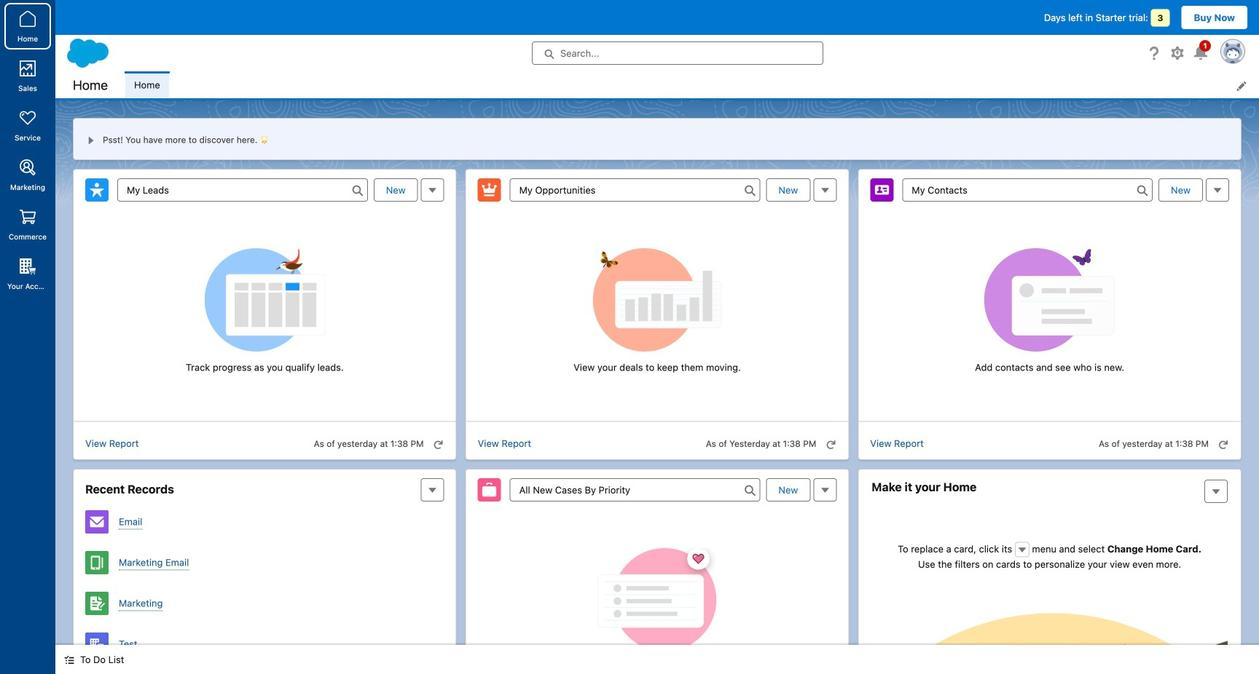 Task type: describe. For each thing, give the bounding box(es) containing it.
communication subscription channel type image
[[85, 552, 109, 575]]



Task type: locate. For each thing, give the bounding box(es) containing it.
list
[[125, 71, 1259, 98]]

Select an Option text field
[[902, 179, 1153, 202]]

account image
[[85, 633, 109, 657]]

text default image
[[64, 655, 74, 666]]

text default image
[[1017, 545, 1027, 556]]

Select an Option text field
[[117, 179, 368, 202], [510, 179, 760, 202], [510, 479, 760, 502]]

communication subscription image
[[85, 592, 109, 616]]

engagement channel type image
[[85, 511, 109, 534]]



